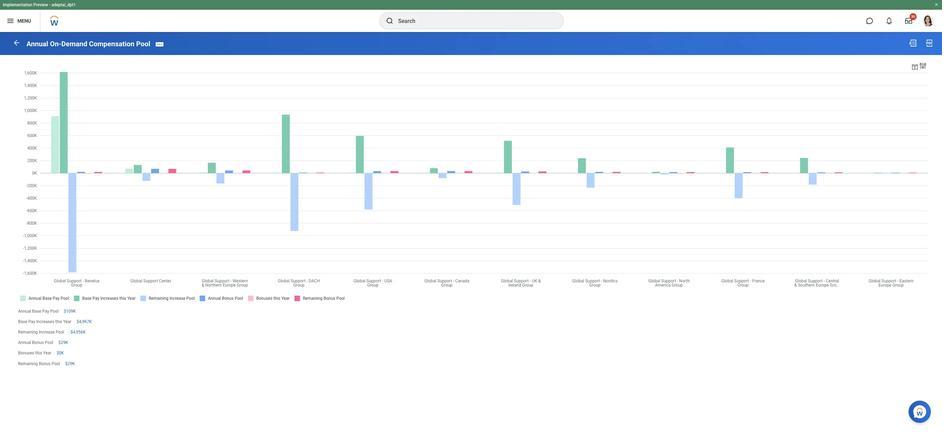 Task type: locate. For each thing, give the bounding box(es) containing it.
remaining down 'bonuses'
[[18, 362, 38, 366]]

0 horizontal spatial -
[[49, 2, 51, 7]]

1 vertical spatial bonus
[[39, 362, 51, 366]]

year
[[63, 320, 71, 324], [43, 351, 51, 356]]

bonus
[[32, 341, 44, 345], [39, 362, 51, 366]]

0 vertical spatial this
[[55, 320, 62, 324]]

1 vertical spatial $29k button
[[65, 361, 76, 367]]

annual for annual on-demand compensation pool
[[26, 40, 48, 48]]

annual on-demand compensation pool main content
[[0, 32, 943, 381]]

annual left 'on-'
[[26, 40, 48, 48]]

0 vertical spatial remaining
[[18, 330, 38, 335]]

0 horizontal spatial this
[[35, 351, 42, 356]]

pay up the increases
[[42, 309, 49, 314]]

$29k button right remaining bonus pool
[[65, 361, 76, 367]]

demand
[[61, 40, 87, 48]]

$29k right remaining bonus pool
[[65, 362, 75, 366]]

this up remaining bonus pool
[[35, 351, 42, 356]]

$4,967k
[[77, 320, 92, 324]]

bonus for annual
[[32, 341, 44, 345]]

remaining
[[18, 330, 38, 335], [18, 362, 38, 366]]

pool down $0k
[[52, 362, 60, 366]]

close environment banner image
[[935, 2, 939, 7]]

annual for annual bonus pool
[[18, 341, 31, 345]]

pool for remaining bonus pool
[[52, 362, 60, 366]]

pool
[[136, 40, 150, 48], [50, 309, 59, 314], [56, 330, 64, 335], [45, 341, 53, 345], [52, 362, 60, 366]]

bonus down bonuses this year
[[39, 362, 51, 366]]

0 vertical spatial bonus
[[32, 341, 44, 345]]

1 vertical spatial -
[[69, 330, 71, 335]]

compensation
[[89, 40, 134, 48]]

1 horizontal spatial pay
[[42, 309, 49, 314]]

annual bonus pool
[[18, 341, 53, 345]]

1 vertical spatial annual
[[18, 309, 31, 314]]

0 horizontal spatial base
[[18, 320, 27, 324]]

0 horizontal spatial pay
[[28, 320, 35, 324]]

$29k for remaining bonus pool
[[65, 362, 75, 366]]

annual up 'bonuses'
[[18, 341, 31, 345]]

0 vertical spatial $29k button
[[58, 340, 69, 346]]

$29k for annual bonus pool
[[58, 341, 68, 345]]

base up base pay increases this year
[[32, 309, 41, 314]]

year down $109k
[[63, 320, 71, 324]]

menu button
[[0, 10, 40, 32]]

remaining for remaining increase pool
[[18, 330, 38, 335]]

bonuses
[[18, 351, 34, 356]]

$0k button
[[57, 351, 65, 356]]

bonus for remaining
[[39, 362, 51, 366]]

annual base pay pool
[[18, 309, 59, 314]]

1 vertical spatial year
[[43, 351, 51, 356]]

$29k up $0k button
[[58, 341, 68, 345]]

base down annual base pay pool
[[18, 320, 27, 324]]

-$4,956k button
[[69, 330, 87, 335]]

$109k button
[[64, 309, 77, 314]]

2 remaining from the top
[[18, 362, 38, 366]]

adeptai_dpt1
[[52, 2, 76, 7]]

0 vertical spatial annual
[[26, 40, 48, 48]]

0 vertical spatial -
[[49, 2, 51, 7]]

$29k button up $0k button
[[58, 340, 69, 346]]

0 vertical spatial $29k
[[58, 341, 68, 345]]

configure and view chart data image down the export to excel image on the right top of page
[[912, 63, 919, 71]]

1 vertical spatial base
[[18, 320, 27, 324]]

this right the increases
[[55, 320, 62, 324]]

view printable version (pdf) image
[[926, 39, 934, 47]]

annual on-demand compensation pool
[[26, 40, 150, 48]]

1 vertical spatial this
[[35, 351, 42, 356]]

configure and view chart data image
[[919, 62, 928, 70], [912, 63, 919, 71]]

2 vertical spatial annual
[[18, 341, 31, 345]]

$29k
[[58, 341, 68, 345], [65, 362, 75, 366]]

-
[[49, 2, 51, 7], [69, 330, 71, 335]]

1 horizontal spatial base
[[32, 309, 41, 314]]

remaining increase pool
[[18, 330, 64, 335]]

$29k button
[[58, 340, 69, 346], [65, 361, 76, 367]]

1 vertical spatial remaining
[[18, 362, 38, 366]]

$29k button for annual bonus pool
[[58, 340, 69, 346]]

implementation preview -   adeptai_dpt1
[[3, 2, 76, 7]]

pay down annual base pay pool
[[28, 320, 35, 324]]

notifications large image
[[886, 17, 893, 24]]

1 horizontal spatial -
[[69, 330, 71, 335]]

annual up base pay increases this year
[[18, 309, 31, 314]]

annual
[[26, 40, 48, 48], [18, 309, 31, 314], [18, 341, 31, 345]]

pay
[[42, 309, 49, 314], [28, 320, 35, 324]]

remaining up annual bonus pool
[[18, 330, 38, 335]]

0 vertical spatial year
[[63, 320, 71, 324]]

$29k button for remaining bonus pool
[[65, 361, 76, 367]]

pool down increase
[[45, 341, 53, 345]]

1 vertical spatial $29k
[[65, 362, 75, 366]]

0 vertical spatial base
[[32, 309, 41, 314]]

year left $0k
[[43, 351, 51, 356]]

1 horizontal spatial year
[[63, 320, 71, 324]]

this
[[55, 320, 62, 324], [35, 351, 42, 356]]

1 remaining from the top
[[18, 330, 38, 335]]

base
[[32, 309, 41, 314], [18, 320, 27, 324]]

pool right increase
[[56, 330, 64, 335]]

annual on-demand compensation pool link
[[26, 40, 150, 48]]

bonus down "remaining increase pool"
[[32, 341, 44, 345]]



Task type: describe. For each thing, give the bounding box(es) containing it.
pool for remaining increase pool
[[56, 330, 64, 335]]

base pay increases this year
[[18, 320, 71, 324]]

annual for annual base pay pool
[[18, 309, 31, 314]]

menu
[[17, 18, 31, 24]]

1 vertical spatial pay
[[28, 320, 35, 324]]

remaining for remaining bonus pool
[[18, 362, 38, 366]]

bonuses this year
[[18, 351, 51, 356]]

preview
[[33, 2, 48, 7]]

increases
[[36, 320, 54, 324]]

$109k
[[64, 309, 76, 314]]

justify image
[[6, 17, 15, 25]]

0 horizontal spatial year
[[43, 351, 51, 356]]

$0k
[[57, 351, 64, 356]]

-$4,956k
[[69, 330, 86, 335]]

inbox large image
[[906, 17, 913, 24]]

on-
[[50, 40, 61, 48]]

- inside 'menu' banner
[[49, 2, 51, 7]]

- inside 'button'
[[69, 330, 71, 335]]

menu banner
[[0, 0, 943, 32]]

0 vertical spatial pay
[[42, 309, 49, 314]]

profile logan mcneil image
[[923, 15, 934, 28]]

pool for annual bonus pool
[[45, 341, 53, 345]]

previous page image
[[13, 39, 21, 47]]

30
[[912, 15, 916, 18]]

pool up the increases
[[50, 309, 59, 314]]

increase
[[39, 330, 55, 335]]

$4,967k button
[[77, 319, 93, 325]]

configure and view chart data image down view printable version (pdf) image
[[919, 62, 928, 70]]

30 button
[[901, 13, 917, 29]]

1 horizontal spatial this
[[55, 320, 62, 324]]

remaining bonus pool
[[18, 362, 60, 366]]

pool right compensation
[[136, 40, 150, 48]]

$4,956k
[[70, 330, 86, 335]]

export to excel image
[[909, 39, 917, 47]]

search image
[[386, 17, 394, 25]]

Search Workday  search field
[[398, 13, 549, 29]]

implementation
[[3, 2, 32, 7]]



Task type: vqa. For each thing, say whether or not it's contained in the screenshot.
left -
yes



